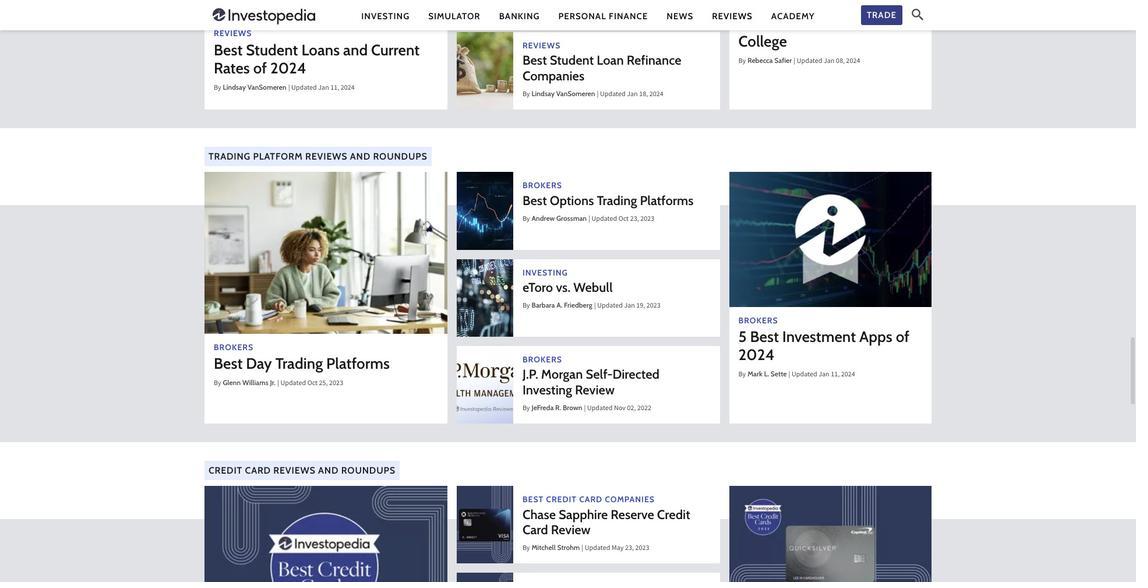 Task type: describe. For each thing, give the bounding box(es) containing it.
and for card
[[318, 465, 339, 476]]

etoro
[[523, 280, 553, 295]]

simulator link
[[428, 10, 481, 22]]

by inside best day trading platforms by glenn williams jr. updated oct 25, 2023
[[214, 378, 221, 390]]

investopedia homepage image
[[213, 7, 315, 26]]

updated inside best student loans and current rates of 2024 by lindsay vansomeren updated jan 11, 2024
[[291, 83, 317, 94]]

an illustration shows the capital one quicksilver credit card and investopedia's best credit cards of 2023 badge. image
[[729, 486, 932, 582]]

by inside best student loans and current rates of 2024 by lindsay vansomeren updated jan 11, 2024
[[214, 83, 221, 94]]

nov
[[614, 403, 626, 414]]

by inside best student loan refinance companies by lindsay vansomeren updated jan 18, 2024
[[523, 89, 530, 100]]

0 vertical spatial reviews
[[712, 11, 753, 21]]

jefreda
[[532, 403, 554, 412]]

review for morgan
[[575, 382, 615, 398]]

reserve
[[611, 507, 654, 522]]

best credit cards image
[[205, 486, 447, 582]]

loans for for
[[817, 14, 855, 32]]

jr.
[[270, 378, 276, 387]]

updated inside 5 best investment apps of 2024 by mark l. sette updated jan 11, 2024
[[792, 370, 817, 381]]

vansomeren inside best student loan refinance companies by lindsay vansomeren updated jan 18, 2024
[[556, 89, 595, 98]]

2023 inside best options trading platforms by andrew grossman updated oct 23, 2023
[[641, 214, 655, 225]]

best student loans image
[[205, 0, 447, 20]]

jan inside best parent loans for college by rebecca safier updated jan 08, 2024
[[824, 56, 835, 67]]

vs.
[[556, 280, 571, 295]]

trading platforms image
[[457, 172, 513, 250]]

refinance
[[627, 53, 682, 68]]

5 best investment apps of 2024 by mark l. sette updated jan 11, 2024
[[739, 328, 910, 381]]

2024 inside best parent loans for college by rebecca safier updated jan 08, 2024
[[846, 56, 860, 67]]

parent
[[771, 14, 813, 32]]

self-
[[586, 367, 613, 382]]

academy link
[[771, 10, 815, 22]]

5
[[739, 328, 747, 346]]

discover image
[[457, 0, 513, 23]]

by inside the chase sapphire reserve credit card review by mitchell strohm updated may 23, 2023
[[523, 543, 530, 554]]

2023 inside etoro vs. webull by barbara a. friedberg updated jan 19, 2023
[[647, 301, 661, 312]]

lindsay inside best student loan refinance companies by lindsay vansomeren updated jan 18, 2024
[[532, 89, 555, 98]]

11, inside best student loans and current rates of 2024 by lindsay vansomeren updated jan 11, 2024
[[331, 83, 339, 94]]

by inside j.p. morgan self-directed investing review by jefreda r. brown updated nov 02, 2022
[[523, 403, 530, 414]]

best parent loans for college by rebecca safier updated jan 08, 2024
[[739, 14, 877, 67]]

lindsay inside best student loans and current rates of 2024 by lindsay vansomeren updated jan 11, 2024
[[223, 83, 246, 91]]

an illustration shows the amex blue cash preferred credit card and investopedia's best credit cards 2023 badge. image
[[457, 573, 513, 582]]

jan inside etoro vs. webull by barbara a. friedberg updated jan 19, 2023
[[624, 301, 635, 312]]

updated inside best student loan refinance companies by lindsay vansomeren updated jan 18, 2024
[[600, 89, 626, 100]]

banking link
[[499, 10, 540, 22]]

investing inside j.p. morgan self-directed investing review by jefreda r. brown updated nov 02, 2022
[[523, 382, 572, 398]]

banking
[[499, 11, 540, 21]]

trade
[[867, 10, 897, 20]]

by inside best parent loans for college by rebecca safier updated jan 08, 2024
[[739, 56, 746, 67]]

25,
[[319, 378, 328, 390]]

vansomeren inside best student loans and current rates of 2024 by lindsay vansomeren updated jan 11, 2024
[[248, 83, 287, 91]]

best options trading platforms by andrew grossman updated oct 23, 2023
[[523, 193, 694, 225]]

finance
[[609, 11, 648, 21]]

0 horizontal spatial card
[[245, 465, 271, 476]]

roundups for chase
[[341, 465, 396, 476]]

a woman sits at a desk in a home office working on a desktop computer image
[[205, 172, 447, 334]]

mark
[[748, 370, 763, 378]]

updated inside best options trading platforms by andrew grossman updated oct 23, 2023
[[592, 214, 617, 225]]

of inside 5 best investment apps of 2024 by mark l. sette updated jan 11, 2024
[[896, 328, 910, 346]]

19,
[[637, 301, 645, 312]]

andrew
[[532, 214, 555, 223]]

a.
[[557, 301, 563, 310]]

best for best options trading platforms
[[523, 193, 547, 209]]

reviews link
[[712, 10, 753, 22]]

education expense or student loan refinance for post secondary education image
[[457, 32, 513, 110]]

morgan
[[541, 367, 583, 382]]

updated inside best parent loans for college by rebecca safier updated jan 08, 2024
[[797, 56, 823, 67]]

rebecca
[[748, 56, 773, 65]]

oct inside best day trading platforms by glenn williams jr. updated oct 25, 2023
[[307, 378, 318, 390]]

personal
[[559, 11, 606, 21]]

brown
[[563, 403, 582, 412]]

reviews for chase sapphire reserve credit card review
[[274, 465, 316, 476]]

and for student
[[343, 41, 368, 59]]

card inside the chase sapphire reserve credit card review by mitchell strohm updated may 23, 2023
[[523, 522, 548, 538]]

11, inside 5 best investment apps of 2024 by mark l. sette updated jan 11, 2024
[[831, 370, 840, 381]]

jan inside best student loan refinance companies by lindsay vansomeren updated jan 18, 2024
[[627, 89, 638, 100]]

friedberg
[[564, 301, 593, 310]]

08,
[[836, 56, 845, 67]]



Task type: vqa. For each thing, say whether or not it's contained in the screenshot.
lindsay inside the Best Student Loans and Current Rates of 2024 By Lindsay VanSomeren Updated Jan 11, 2024
yes



Task type: locate. For each thing, give the bounding box(es) containing it.
0 horizontal spatial credit
[[209, 465, 243, 476]]

sette
[[771, 370, 787, 378]]

investing link
[[361, 10, 410, 22]]

0 vertical spatial and
[[343, 41, 368, 59]]

2024
[[846, 56, 860, 67], [270, 59, 306, 77], [341, 83, 355, 94], [650, 89, 664, 100], [739, 346, 775, 364], [841, 370, 855, 381]]

0 vertical spatial 11,
[[331, 83, 339, 94]]

l.
[[764, 370, 769, 378]]

2 vertical spatial and
[[318, 465, 339, 476]]

1 vertical spatial card
[[523, 522, 548, 538]]

platforms inside best options trading platforms by andrew grossman updated oct 23, 2023
[[640, 193, 694, 209]]

by inside best options trading platforms by andrew grossman updated oct 23, 2023
[[523, 214, 530, 225]]

platforms for best day trading platforms
[[326, 354, 390, 373]]

student down investopedia homepage image
[[246, 41, 298, 59]]

personal finance
[[559, 11, 648, 21]]

jan
[[824, 56, 835, 67], [318, 83, 329, 94], [627, 89, 638, 100], [624, 301, 635, 312], [819, 370, 830, 381]]

platforms
[[640, 193, 694, 209], [326, 354, 390, 373]]

roundups
[[373, 151, 427, 162], [341, 465, 396, 476]]

2 horizontal spatial trading
[[597, 193, 637, 209]]

best for best parent loans for college
[[739, 14, 767, 32]]

0 vertical spatial trading
[[209, 151, 251, 162]]

0 horizontal spatial investing
[[361, 11, 410, 21]]

by down companies
[[523, 89, 530, 100]]

by left barbara
[[523, 301, 530, 312]]

of right the 'rates'
[[253, 59, 267, 77]]

best inside best parent loans for college by rebecca safier updated jan 08, 2024
[[739, 14, 767, 32]]

loans inside best student loans and current rates of 2024 by lindsay vansomeren updated jan 11, 2024
[[302, 41, 340, 59]]

0 vertical spatial oct
[[619, 214, 629, 225]]

directed
[[613, 367, 660, 382]]

lindsay down the 'rates'
[[223, 83, 246, 91]]

personal finance link
[[559, 10, 648, 22]]

and inside best student loans and current rates of 2024 by lindsay vansomeren updated jan 11, 2024
[[343, 41, 368, 59]]

0 vertical spatial roundups
[[373, 151, 427, 162]]

day
[[246, 354, 272, 373]]

best for best student loan refinance companies
[[523, 53, 547, 68]]

best inside best options trading platforms by andrew grossman updated oct 23, 2023
[[523, 193, 547, 209]]

by left mark
[[739, 370, 746, 381]]

trade link
[[861, 5, 903, 25]]

loans for and
[[302, 41, 340, 59]]

0 vertical spatial platforms
[[640, 193, 694, 209]]

1 vertical spatial credit
[[657, 507, 690, 522]]

best for best day trading platforms
[[214, 354, 243, 373]]

best right 5
[[750, 328, 779, 346]]

news link
[[667, 10, 694, 22]]

1 horizontal spatial student
[[550, 53, 594, 68]]

loan
[[597, 53, 624, 68]]

simulator
[[428, 11, 481, 21]]

may
[[612, 543, 624, 554]]

1 horizontal spatial trading
[[275, 354, 323, 373]]

best for image
[[729, 172, 932, 307]]

1 vertical spatial oct
[[307, 378, 318, 390]]

review up strohm
[[551, 522, 591, 538]]

companies
[[523, 68, 585, 84]]

best inside best day trading platforms by glenn williams jr. updated oct 25, 2023
[[214, 354, 243, 373]]

1 vertical spatial 23,
[[625, 543, 634, 554]]

glenn
[[223, 378, 241, 387]]

trading for best day trading platforms
[[275, 354, 323, 373]]

0 vertical spatial of
[[253, 59, 267, 77]]

loans down 'best student loans' image
[[302, 41, 340, 59]]

2023 inside the chase sapphire reserve credit card review by mitchell strohm updated may 23, 2023
[[635, 543, 649, 554]]

student for vansomeren
[[550, 53, 594, 68]]

of inside best student loans and current rates of 2024 by lindsay vansomeren updated jan 11, 2024
[[253, 59, 267, 77]]

grossman
[[557, 214, 587, 223]]

sapphire
[[559, 507, 608, 522]]

1 vertical spatial of
[[896, 328, 910, 346]]

1 horizontal spatial credit
[[657, 507, 690, 522]]

safier
[[775, 56, 792, 65]]

best inside best student loans and current rates of 2024 by lindsay vansomeren updated jan 11, 2024
[[214, 41, 243, 59]]

02,
[[627, 403, 636, 414]]

by inside 5 best investment apps of 2024 by mark l. sette updated jan 11, 2024
[[739, 370, 746, 381]]

0 horizontal spatial platforms
[[326, 354, 390, 373]]

2023 inside best day trading platforms by glenn williams jr. updated oct 25, 2023
[[329, 378, 343, 390]]

0 horizontal spatial 11,
[[331, 83, 339, 94]]

student inside best student loan refinance companies by lindsay vansomeren updated jan 18, 2024
[[550, 53, 594, 68]]

vansomeren down companies
[[556, 89, 595, 98]]

review inside j.p. morgan self-directed investing review by jefreda r. brown updated nov 02, 2022
[[575, 382, 615, 398]]

by left jefreda
[[523, 403, 530, 414]]

0 vertical spatial credit
[[209, 465, 243, 476]]

by left 'glenn'
[[214, 378, 221, 390]]

oct inside best options trading platforms by andrew grossman updated oct 23, 2023
[[619, 214, 629, 225]]

student
[[246, 41, 298, 59], [550, 53, 594, 68]]

platform
[[253, 151, 303, 162]]

best inside best student loan refinance companies by lindsay vansomeren updated jan 18, 2024
[[523, 53, 547, 68]]

by left andrew
[[523, 214, 530, 225]]

2 vertical spatial reviews
[[274, 465, 316, 476]]

trading right options
[[597, 193, 637, 209]]

current
[[371, 41, 420, 59]]

best up rebecca
[[739, 14, 767, 32]]

for
[[858, 14, 877, 32]]

1 vertical spatial loans
[[302, 41, 340, 59]]

0 horizontal spatial of
[[253, 59, 267, 77]]

an illustration shows the chase sapphire reserve credit card and investopedia's best credit cards of 2023 badge. image
[[457, 486, 513, 564]]

0 horizontal spatial lindsay
[[223, 83, 246, 91]]

loans left for
[[817, 14, 855, 32]]

1 vertical spatial platforms
[[326, 354, 390, 373]]

oct left the 25,
[[307, 378, 318, 390]]

loans
[[817, 14, 855, 32], [302, 41, 340, 59]]

oct
[[619, 214, 629, 225], [307, 378, 318, 390]]

options
[[550, 193, 594, 209]]

0 vertical spatial card
[[245, 465, 271, 476]]

platforms for best options trading platforms
[[640, 193, 694, 209]]

college
[[739, 32, 787, 50]]

2022
[[637, 403, 651, 414]]

lindsay
[[223, 83, 246, 91], [532, 89, 555, 98]]

1 horizontal spatial platforms
[[640, 193, 694, 209]]

student for 2024
[[246, 41, 298, 59]]

lindsay down companies
[[532, 89, 555, 98]]

updated inside best day trading platforms by glenn williams jr. updated oct 25, 2023
[[281, 378, 306, 390]]

best day trading platforms by glenn williams jr. updated oct 25, 2023
[[214, 354, 390, 390]]

1 vertical spatial and
[[350, 151, 371, 162]]

1 horizontal spatial oct
[[619, 214, 629, 225]]

investing up current
[[361, 11, 410, 21]]

trading up the 25,
[[275, 354, 323, 373]]

credit card reviews and roundups
[[209, 465, 396, 476]]

credit inside the chase sapphire reserve credit card review by mitchell strohm updated may 23, 2023
[[657, 507, 690, 522]]

and
[[343, 41, 368, 59], [350, 151, 371, 162], [318, 465, 339, 476]]

0 horizontal spatial loans
[[302, 41, 340, 59]]

trading
[[209, 151, 251, 162], [597, 193, 637, 209], [275, 354, 323, 373]]

trading left 'platform'
[[209, 151, 251, 162]]

trading inside best options trading platforms by andrew grossman updated oct 23, 2023
[[597, 193, 637, 209]]

mitchell
[[532, 543, 556, 552]]

2 vertical spatial trading
[[275, 354, 323, 373]]

r.
[[555, 403, 561, 412]]

platforms inside best day trading platforms by glenn williams jr. updated oct 25, 2023
[[326, 354, 390, 373]]

trading inside best day trading platforms by glenn williams jr. updated oct 25, 2023
[[275, 354, 323, 373]]

1 horizontal spatial investing
[[523, 382, 572, 398]]

by down the 'rates'
[[214, 83, 221, 94]]

1 vertical spatial reviews
[[305, 151, 348, 162]]

barbara
[[532, 301, 555, 310]]

18,
[[639, 89, 648, 100]]

best up andrew
[[523, 193, 547, 209]]

updated inside j.p. morgan self-directed investing review by jefreda r. brown updated nov 02, 2022
[[587, 403, 613, 414]]

review for sapphire
[[551, 522, 591, 538]]

review
[[575, 382, 615, 398], [551, 522, 591, 538]]

of
[[253, 59, 267, 77], [896, 328, 910, 346]]

11,
[[331, 83, 339, 94], [831, 370, 840, 381]]

1 vertical spatial 11,
[[831, 370, 840, 381]]

0 horizontal spatial student
[[246, 41, 298, 59]]

reviews for best options trading platforms
[[305, 151, 348, 162]]

investment
[[782, 328, 856, 346]]

webull
[[574, 280, 613, 295]]

student left loan
[[550, 53, 594, 68]]

0 horizontal spatial oct
[[307, 378, 318, 390]]

j.p. morgan self-directed investing review by jefreda r. brown updated nov 02, 2022
[[523, 367, 660, 414]]

1 horizontal spatial vansomeren
[[556, 89, 595, 98]]

by
[[739, 56, 746, 67], [214, 83, 221, 94], [523, 89, 530, 100], [523, 214, 530, 225], [523, 301, 530, 312], [739, 370, 746, 381], [214, 378, 221, 390], [523, 403, 530, 414], [523, 543, 530, 554]]

1 vertical spatial roundups
[[341, 465, 396, 476]]

1 horizontal spatial loans
[[817, 14, 855, 32]]

trading platform reviews and roundups
[[209, 151, 427, 162]]

best down investopedia homepage image
[[214, 41, 243, 59]]

1 horizontal spatial lindsay
[[532, 89, 555, 98]]

academy
[[771, 11, 815, 21]]

best up 'glenn'
[[214, 354, 243, 373]]

chase sapphire reserve credit card review by mitchell strohm updated may 23, 2023
[[523, 507, 690, 554]]

1 horizontal spatial of
[[896, 328, 910, 346]]

trading for best options trading platforms
[[597, 193, 637, 209]]

review inside the chase sapphire reserve credit card review by mitchell strohm updated may 23, 2023
[[551, 522, 591, 538]]

loans inside best parent loans for college by rebecca safier updated jan 08, 2024
[[817, 14, 855, 32]]

news
[[667, 11, 694, 21]]

investing
[[361, 11, 410, 21], [523, 382, 572, 398]]

best for best student loans and current rates of 2024
[[214, 41, 243, 59]]

by left rebecca
[[739, 56, 746, 67]]

best student loan refinance companies by lindsay vansomeren updated jan 18, 2024
[[523, 53, 682, 100]]

oct right grossman
[[619, 214, 629, 225]]

jan inside best student loans and current rates of 2024 by lindsay vansomeren updated jan 11, 2024
[[318, 83, 329, 94]]

j.p.
[[523, 367, 538, 382]]

0 horizontal spatial vansomeren
[[248, 83, 287, 91]]

credit
[[209, 465, 243, 476], [657, 507, 690, 522]]

2023
[[641, 214, 655, 225], [647, 301, 661, 312], [329, 378, 343, 390], [635, 543, 649, 554]]

etoro vs. webull by barbara a. friedberg updated jan 19, 2023
[[523, 280, 661, 312]]

1 vertical spatial trading
[[597, 193, 637, 209]]

1 horizontal spatial 11,
[[831, 370, 840, 381]]

updated
[[797, 56, 823, 67], [291, 83, 317, 94], [600, 89, 626, 100], [592, 214, 617, 225], [597, 301, 623, 312], [792, 370, 817, 381], [281, 378, 306, 390], [587, 403, 613, 414], [585, 543, 610, 554]]

apps
[[860, 328, 893, 346]]

strohm
[[557, 543, 580, 552]]

williams
[[242, 378, 269, 387]]

card
[[245, 465, 271, 476], [523, 522, 548, 538]]

0 vertical spatial review
[[575, 382, 615, 398]]

1 horizontal spatial card
[[523, 522, 548, 538]]

best inside 5 best investment apps of 2024 by mark l. sette updated jan 11, 2024
[[750, 328, 779, 346]]

of right apps
[[896, 328, 910, 346]]

updated inside the chase sapphire reserve credit card review by mitchell strohm updated may 23, 2023
[[585, 543, 610, 554]]

review up brown
[[575, 382, 615, 398]]

2024 inside best student loan refinance companies by lindsay vansomeren updated jan 18, 2024
[[650, 89, 664, 100]]

jan inside 5 best investment apps of 2024 by mark l. sette updated jan 11, 2024
[[819, 370, 830, 381]]

vansomeren
[[248, 83, 287, 91], [556, 89, 595, 98]]

best
[[739, 14, 767, 32], [214, 41, 243, 59], [523, 53, 547, 68], [523, 193, 547, 209], [750, 328, 779, 346], [214, 354, 243, 373]]

23, inside best options trading platforms by andrew grossman updated oct 23, 2023
[[630, 214, 639, 225]]

1 vertical spatial review
[[551, 522, 591, 538]]

and for platform
[[350, 151, 371, 162]]

reviews
[[712, 11, 753, 21], [305, 151, 348, 162], [274, 465, 316, 476]]

23, inside the chase sapphire reserve credit card review by mitchell strohm updated may 23, 2023
[[625, 543, 634, 554]]

0 vertical spatial investing
[[361, 11, 410, 21]]

search image
[[912, 9, 924, 20]]

investing up jefreda
[[523, 382, 572, 398]]

0 vertical spatial loans
[[817, 14, 855, 32]]

23,
[[630, 214, 639, 225], [625, 543, 634, 554]]

j.p. morgan chase wealth management review image
[[457, 346, 513, 424]]

vansomeren down the 'rates'
[[248, 83, 287, 91]]

0 horizontal spatial trading
[[209, 151, 251, 162]]

student inside best student loans and current rates of 2024 by lindsay vansomeren updated jan 11, 2024
[[246, 41, 298, 59]]

1 vertical spatial investing
[[523, 382, 572, 398]]

by left mitchell
[[523, 543, 530, 554]]

best student loans and current rates of 2024 by lindsay vansomeren updated jan 11, 2024
[[214, 41, 420, 94]]

chase
[[523, 507, 556, 522]]

by inside etoro vs. webull by barbara a. friedberg updated jan 19, 2023
[[523, 301, 530, 312]]

updated inside etoro vs. webull by barbara a. friedberg updated jan 19, 2023
[[597, 301, 623, 312]]

rates
[[214, 59, 250, 77]]

0 vertical spatial 23,
[[630, 214, 639, 225]]

roundups for best
[[373, 151, 427, 162]]

best down banking 'link'
[[523, 53, 547, 68]]



